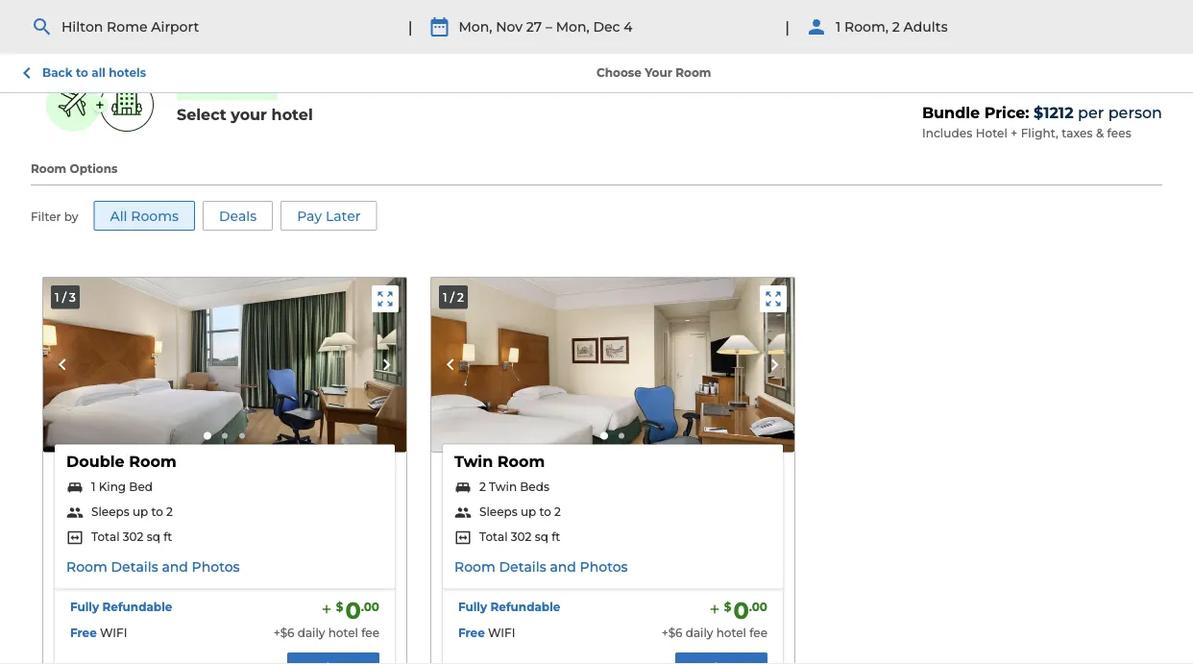 Task type: vqa. For each thing, say whether or not it's contained in the screenshot.
$ 1331 per person $2,662 Total price
no



Task type: describe. For each thing, give the bounding box(es) containing it.
details for twin
[[499, 559, 547, 575]]

deals button
[[203, 201, 273, 231]]

1 vertical spatial twin
[[489, 480, 517, 494]]

filter
[[31, 210, 61, 224]]

hotel for twin room
[[717, 627, 747, 640]]

room down king
[[66, 559, 107, 575]]

room options
[[31, 162, 118, 176]]

2 inside photo carousel region
[[458, 290, 464, 304]]

27
[[527, 18, 542, 35]]

wifi for twin
[[488, 626, 516, 640]]

up for double
[[133, 505, 148, 519]]

pay later button
[[281, 201, 377, 231]]

twin room
[[455, 452, 545, 471]]

1 / 2
[[443, 290, 464, 304]]

hotel inside bundle & save select your hotel
[[272, 105, 313, 124]]

room details and photos for twin room
[[455, 559, 628, 575]]

back to all hotels button
[[15, 62, 146, 85]]

photo carousel region for twin room
[[432, 278, 795, 452]]

later
[[326, 208, 361, 224]]

pay later
[[297, 208, 361, 224]]

filter by amenity region
[[31, 201, 385, 246]]

total 302 sq ft for twin
[[480, 530, 561, 544]]

about
[[391, 18, 433, 35]]

fully refundable for double
[[70, 601, 172, 614]]

bundle for price:
[[923, 103, 981, 122]]

rooms
[[131, 208, 179, 224]]

double room
[[66, 452, 177, 471]]

1319
[[904, 20, 927, 34]]

free wifi for twin
[[459, 626, 516, 640]]

go to image #2 image for double room
[[222, 433, 228, 439]]

room,
[[845, 18, 889, 35]]

photos for twin room
[[580, 559, 628, 575]]

save
[[242, 84, 270, 96]]

free for double room
[[70, 626, 97, 640]]

bundle price: $1212 per person includes hotel + flight, taxes & fees
[[923, 103, 1163, 140]]

go to image #1 image for twin room
[[601, 432, 609, 440]]

hotels
[[109, 66, 146, 80]]

to for twin room
[[540, 505, 552, 519]]

reviews
[[466, 18, 522, 35]]

by
[[64, 210, 78, 224]]

sq for double room
[[147, 530, 160, 544]]

& for bundle
[[232, 84, 239, 96]]

and for twin room
[[550, 559, 577, 575]]

nov
[[496, 18, 523, 35]]

$ 0 . 00 for twin room
[[725, 597, 768, 625]]

/ for twin
[[451, 290, 455, 304]]

+$6 daily hotel fee for twin room
[[662, 627, 768, 640]]

total for double
[[91, 530, 120, 544]]

all rooms button
[[94, 201, 195, 231]]

+$6 daily hotel fee for double room
[[274, 627, 380, 640]]

fully for twin room
[[459, 601, 488, 614]]

| for 1 room, 2 adults
[[786, 17, 790, 36]]

pay
[[297, 208, 322, 224]]

$ 1319 $ 1212
[[898, 11, 987, 38]]

daily for twin room
[[686, 627, 714, 640]]

+ inside bundle price: $1212 per person includes hotel + flight, taxes & fees
[[1012, 127, 1018, 140]]

free for twin room
[[459, 626, 485, 640]]

rome
[[107, 18, 148, 35]]

fully for double room
[[70, 601, 99, 614]]

filter by
[[31, 210, 78, 224]]

hotel
[[976, 127, 1008, 140]]

0 for double room
[[346, 597, 361, 625]]

map
[[555, 18, 585, 35]]

ft for double room
[[164, 530, 172, 544]]

photos for double room
[[192, 559, 240, 575]]

image #1 image for double room
[[43, 278, 407, 452]]

3
[[69, 290, 76, 304]]

back
[[42, 66, 73, 80]]

reviews button
[[451, 1, 537, 52]]

2 twin beds
[[480, 480, 550, 494]]

go to image #1 image for double room
[[204, 432, 211, 440]]

details for double
[[111, 559, 158, 575]]

1212
[[942, 11, 987, 38]]

fees
[[1108, 127, 1132, 140]]

0 for twin room
[[734, 597, 750, 625]]

00 for double room
[[364, 600, 380, 614]]

back to all hotels
[[42, 66, 146, 80]]

hotel for double room
[[328, 627, 359, 640]]

bed
[[129, 480, 153, 494]]

1 for 1 king bed
[[91, 480, 96, 494]]

1 king bed
[[91, 480, 153, 494]]

room up 2 twin beds
[[498, 452, 545, 471]]

to for double room
[[151, 505, 163, 519]]

1 for 1 / 2
[[443, 290, 447, 304]]

+$6 for double room
[[274, 627, 295, 640]]

0 horizontal spatial photos
[[128, 18, 176, 35]]

includes
[[923, 127, 973, 140]]

00 for twin room
[[752, 600, 768, 614]]

all
[[110, 208, 127, 224]]

. for twin room
[[750, 600, 752, 614]]



Task type: locate. For each thing, give the bounding box(es) containing it.
0 horizontal spatial fully refundable button
[[70, 600, 172, 616]]

2 ft from the left
[[552, 530, 561, 544]]

2 $ 0 . 00 from the left
[[725, 597, 768, 625]]

bundle & save select your hotel
[[177, 84, 313, 124]]

1 horizontal spatial go to image #1 image
[[601, 432, 609, 440]]

0 horizontal spatial +$6 daily hotel fee
[[274, 627, 380, 640]]

0 vertical spatial twin
[[455, 452, 493, 471]]

hilton rome airport
[[62, 18, 199, 35]]

mon, nov 27 – mon, dec 4
[[459, 18, 633, 35]]

$1212
[[1034, 103, 1074, 122]]

free wifi for double
[[70, 626, 127, 640]]

1 horizontal spatial sleeps up to 2
[[480, 505, 561, 519]]

0 horizontal spatial bundle
[[185, 84, 229, 96]]

fully refundable
[[70, 601, 172, 614], [459, 601, 561, 614]]

sleeps up to 2 down 2 twin beds
[[480, 505, 561, 519]]

wifi
[[100, 626, 127, 640], [488, 626, 516, 640]]

2 room details and photos from the left
[[455, 559, 628, 575]]

302 for double
[[123, 530, 144, 544]]

1 horizontal spatial free wifi
[[459, 626, 516, 640]]

1
[[836, 18, 841, 35], [55, 290, 59, 304], [443, 290, 447, 304], [91, 480, 96, 494]]

flight,
[[1022, 127, 1059, 140]]

0 horizontal spatial total
[[91, 530, 120, 544]]

+
[[95, 95, 104, 114], [1012, 127, 1018, 140]]

0 horizontal spatial sleeps
[[91, 505, 129, 519]]

. for double room
[[361, 600, 364, 614]]

dec
[[594, 18, 621, 35]]

1 horizontal spatial details
[[499, 559, 547, 575]]

all rooms
[[110, 208, 179, 224]]

0 horizontal spatial room details and photos button
[[66, 558, 240, 577]]

twin down twin room
[[489, 480, 517, 494]]

1 horizontal spatial to
[[151, 505, 163, 519]]

1 horizontal spatial |
[[786, 17, 790, 36]]

2 go to image #2 image from the left
[[619, 433, 625, 439]]

+$6 daily hotel fee
[[274, 627, 380, 640], [662, 627, 768, 640]]

up for twin
[[521, 505, 537, 519]]

room down 2 twin beds
[[455, 559, 496, 575]]

|
[[408, 17, 413, 36], [786, 17, 790, 36]]

0 vertical spatial &
[[115, 18, 124, 35]]

room up bed
[[129, 452, 177, 471]]

1 ft from the left
[[164, 530, 172, 544]]

mon, right '–'
[[556, 18, 590, 35]]

1 fully from the left
[[70, 601, 99, 614]]

1 horizontal spatial +
[[1012, 127, 1018, 140]]

1 horizontal spatial sleeps
[[480, 505, 518, 519]]

1 horizontal spatial refundable
[[491, 601, 561, 614]]

up down beds on the bottom left of the page
[[521, 505, 537, 519]]

$ 0 . 00 for double room
[[336, 597, 380, 625]]

free
[[70, 626, 97, 640], [459, 626, 485, 640]]

1 refundable from the left
[[102, 601, 172, 614]]

taxes
[[1062, 127, 1094, 140]]

room details and photos button down bed
[[66, 558, 240, 577]]

bundle up select
[[185, 84, 229, 96]]

1 horizontal spatial total
[[480, 530, 508, 544]]

0 horizontal spatial 00
[[364, 600, 380, 614]]

room details and photos
[[66, 559, 240, 575], [455, 559, 628, 575]]

2 +$6 daily hotel fee from the left
[[662, 627, 768, 640]]

0 horizontal spatial |
[[408, 17, 413, 36]]

room details and photos button down beds on the bottom left of the page
[[455, 558, 628, 577]]

overview & photos
[[47, 18, 176, 35]]

0 horizontal spatial fully
[[70, 601, 99, 614]]

room details and photos down beds on the bottom left of the page
[[455, 559, 628, 575]]

2 wifi from the left
[[488, 626, 516, 640]]

0 horizontal spatial ft
[[164, 530, 172, 544]]

2 / from the left
[[451, 290, 455, 304]]

0 horizontal spatial hotel
[[272, 105, 313, 124]]

2 photo carousel region from the left
[[432, 278, 795, 452]]

1 . from the left
[[361, 600, 364, 614]]

image #1 image for twin room
[[432, 278, 795, 452]]

2 0 from the left
[[734, 597, 750, 625]]

to inside button
[[76, 66, 88, 80]]

2 +$6 from the left
[[662, 627, 683, 640]]

free wifi
[[70, 626, 127, 640], [459, 626, 516, 640]]

0 horizontal spatial room details and photos
[[66, 559, 240, 575]]

0 vertical spatial bundle
[[185, 84, 229, 96]]

0 horizontal spatial &
[[115, 18, 124, 35]]

1 horizontal spatial +$6 daily hotel fee
[[662, 627, 768, 640]]

select
[[177, 105, 227, 124]]

double
[[66, 452, 125, 471]]

go to image #2 image for twin room
[[619, 433, 625, 439]]

2 horizontal spatial photos
[[580, 559, 628, 575]]

mon, left nov
[[459, 18, 493, 35]]

2 | from the left
[[786, 17, 790, 36]]

0 horizontal spatial 302
[[123, 530, 144, 544]]

1 daily from the left
[[298, 627, 325, 640]]

1 horizontal spatial mon,
[[556, 18, 590, 35]]

0 horizontal spatial sleeps up to 2
[[91, 505, 173, 519]]

0 horizontal spatial go to image #2 image
[[222, 433, 228, 439]]

302
[[123, 530, 144, 544], [511, 530, 532, 544]]

1 horizontal spatial fee
[[750, 627, 768, 640]]

total 302 sq ft for double
[[91, 530, 172, 544]]

2 total from the left
[[480, 530, 508, 544]]

$
[[932, 14, 940, 28], [898, 21, 902, 31], [336, 600, 344, 614], [725, 600, 732, 614]]

1 horizontal spatial photo carousel region
[[432, 278, 795, 452]]

0 horizontal spatial refundable
[[102, 601, 172, 614]]

0
[[346, 597, 361, 625], [734, 597, 750, 625]]

1 room details and photos from the left
[[66, 559, 240, 575]]

overview
[[47, 18, 111, 35]]

sleeps up to 2
[[91, 505, 173, 519], [480, 505, 561, 519]]

1 wifi from the left
[[100, 626, 127, 640]]

&
[[115, 18, 124, 35], [232, 84, 239, 96], [1097, 127, 1105, 140]]

2 00 from the left
[[752, 600, 768, 614]]

302 for twin
[[511, 530, 532, 544]]

4
[[624, 18, 633, 35]]

per
[[1079, 103, 1105, 122]]

1 horizontal spatial fully refundable button
[[459, 600, 561, 616]]

1 free from the left
[[70, 626, 97, 640]]

1 vertical spatial +
[[1012, 127, 1018, 140]]

2 details from the left
[[499, 559, 547, 575]]

& inside bundle price: $1212 per person includes hotel + flight, taxes & fees
[[1097, 127, 1105, 140]]

1 | from the left
[[408, 17, 413, 36]]

1 +$6 from the left
[[274, 627, 295, 640]]

1 302 from the left
[[123, 530, 144, 544]]

| for mon, nov 27 – mon, dec 4
[[408, 17, 413, 36]]

1 room, 2 adults
[[836, 18, 948, 35]]

0 horizontal spatial wifi
[[100, 626, 127, 640]]

total
[[91, 530, 120, 544], [480, 530, 508, 544]]

fully refundable for twin
[[459, 601, 561, 614]]

0 horizontal spatial up
[[133, 505, 148, 519]]

0 horizontal spatial +
[[95, 95, 104, 114]]

0 horizontal spatial $ 0 . 00
[[336, 597, 380, 625]]

+ down all
[[95, 95, 104, 114]]

1 0 from the left
[[346, 597, 361, 625]]

go to image #3 image
[[239, 433, 245, 439]]

1 horizontal spatial sq
[[535, 530, 549, 544]]

bundle inside bundle & save select your hotel
[[185, 84, 229, 96]]

daily
[[298, 627, 325, 640], [686, 627, 714, 640]]

0 horizontal spatial total 302 sq ft
[[91, 530, 172, 544]]

1 horizontal spatial wifi
[[488, 626, 516, 640]]

tab list
[[31, 0, 601, 52]]

deals
[[219, 208, 257, 224]]

choose
[[597, 66, 642, 80]]

2 horizontal spatial hotel
[[717, 627, 747, 640]]

0 horizontal spatial photo carousel region
[[43, 278, 407, 452]]

2 total 302 sq ft from the left
[[480, 530, 561, 544]]

2 fully from the left
[[459, 601, 488, 614]]

0 horizontal spatial +$6
[[274, 627, 295, 640]]

0 horizontal spatial go to image #1 image
[[204, 432, 211, 440]]

1 total 302 sq ft from the left
[[91, 530, 172, 544]]

room details and photos button
[[66, 558, 240, 577], [455, 558, 628, 577]]

adults
[[904, 18, 948, 35]]

2 . from the left
[[750, 600, 752, 614]]

total 302 sq ft down bed
[[91, 530, 172, 544]]

fully refundable button for double
[[70, 600, 172, 616]]

refundable for twin
[[491, 601, 561, 614]]

0 horizontal spatial fee
[[362, 627, 380, 640]]

1 horizontal spatial daily
[[686, 627, 714, 640]]

2 sleeps from the left
[[480, 505, 518, 519]]

1 horizontal spatial +$6
[[662, 627, 683, 640]]

1 horizontal spatial total 302 sq ft
[[480, 530, 561, 544]]

all
[[92, 66, 106, 80]]

0 horizontal spatial sq
[[147, 530, 160, 544]]

1 +$6 daily hotel fee from the left
[[274, 627, 380, 640]]

| left reviews
[[408, 17, 413, 36]]

choose your room
[[597, 66, 712, 80]]

1 sq from the left
[[147, 530, 160, 544]]

room details and photos button for twin room
[[455, 558, 628, 577]]

fee
[[362, 627, 380, 640], [750, 627, 768, 640]]

image #1 image
[[43, 278, 407, 452], [432, 278, 795, 452]]

beds
[[520, 480, 550, 494]]

hotel
[[272, 105, 313, 124], [328, 627, 359, 640], [717, 627, 747, 640]]

0 horizontal spatial daily
[[298, 627, 325, 640]]

1 horizontal spatial fully
[[459, 601, 488, 614]]

1 horizontal spatial free
[[459, 626, 485, 640]]

1 $ 0 . 00 from the left
[[336, 597, 380, 625]]

room
[[676, 66, 712, 80], [31, 162, 66, 176], [129, 452, 177, 471], [498, 452, 545, 471], [66, 559, 107, 575], [455, 559, 496, 575]]

1 room details and photos button from the left
[[66, 558, 240, 577]]

1 horizontal spatial 302
[[511, 530, 532, 544]]

daily for double room
[[298, 627, 325, 640]]

0 vertical spatial +
[[95, 95, 104, 114]]

and
[[162, 559, 188, 575], [550, 559, 577, 575]]

–
[[546, 18, 553, 35]]

0 horizontal spatial /
[[62, 290, 66, 304]]

to down bed
[[151, 505, 163, 519]]

1 for 1 room, 2 adults
[[836, 18, 841, 35]]

+ down price:
[[1012, 127, 1018, 140]]

ft
[[164, 530, 172, 544], [552, 530, 561, 544]]

sq for twin room
[[535, 530, 549, 544]]

room left options
[[31, 162, 66, 176]]

2 image #1 image from the left
[[432, 278, 795, 452]]

2 horizontal spatial to
[[540, 505, 552, 519]]

2 free from the left
[[459, 626, 485, 640]]

& inside overview & photos button
[[115, 18, 124, 35]]

sleeps for twin
[[480, 505, 518, 519]]

total down 2 twin beds
[[480, 530, 508, 544]]

2 and from the left
[[550, 559, 577, 575]]

0 horizontal spatial mon,
[[459, 18, 493, 35]]

photos
[[128, 18, 176, 35], [192, 559, 240, 575], [580, 559, 628, 575]]

up
[[133, 505, 148, 519], [521, 505, 537, 519]]

tab list containing overview & photos
[[31, 0, 601, 52]]

ft for twin room
[[552, 530, 561, 544]]

1 photo carousel region from the left
[[43, 278, 407, 452]]

1 for 1 / 3
[[55, 290, 59, 304]]

sleeps up to 2 for twin
[[480, 505, 561, 519]]

00
[[364, 600, 380, 614], [752, 600, 768, 614]]

airport
[[151, 18, 199, 35]]

go to image #1 image
[[204, 432, 211, 440], [601, 432, 609, 440]]

king
[[99, 480, 126, 494]]

& left fees
[[1097, 127, 1105, 140]]

1 image #1 image from the left
[[43, 278, 407, 452]]

about button
[[376, 1, 449, 52]]

details down bed
[[111, 559, 158, 575]]

| left the room, at the right of page
[[786, 17, 790, 36]]

mon,
[[459, 18, 493, 35], [556, 18, 590, 35]]

photo carousel region for double room
[[43, 278, 407, 452]]

sleeps down 2 twin beds
[[480, 505, 518, 519]]

1 fee from the left
[[362, 627, 380, 640]]

sleeps down king
[[91, 505, 129, 519]]

overview & photos button
[[32, 1, 191, 52]]

refundable for double
[[102, 601, 172, 614]]

1 00 from the left
[[364, 600, 380, 614]]

options
[[70, 162, 118, 176]]

hilton
[[62, 18, 103, 35]]

.
[[361, 600, 364, 614], [750, 600, 752, 614]]

+$6 for twin room
[[662, 627, 683, 640]]

2 up from the left
[[521, 505, 537, 519]]

room right your
[[676, 66, 712, 80]]

room details and photos for double room
[[66, 559, 240, 575]]

0 horizontal spatial .
[[361, 600, 364, 614]]

wifi for double
[[100, 626, 127, 640]]

1 fully refundable button from the left
[[70, 600, 172, 616]]

1 horizontal spatial go to image #2 image
[[619, 433, 625, 439]]

bundle inside bundle price: $1212 per person includes hotel + flight, taxes & fees
[[923, 103, 981, 122]]

fee for twin room
[[750, 627, 768, 640]]

& left save
[[232, 84, 239, 96]]

0 horizontal spatial to
[[76, 66, 88, 80]]

1 and from the left
[[162, 559, 188, 575]]

to down beds on the bottom left of the page
[[540, 505, 552, 519]]

room details and photos down bed
[[66, 559, 240, 575]]

& for overview
[[115, 18, 124, 35]]

bundle for &
[[185, 84, 229, 96]]

1 horizontal spatial ft
[[552, 530, 561, 544]]

1 details from the left
[[111, 559, 158, 575]]

total for twin
[[480, 530, 508, 544]]

1 horizontal spatial .
[[750, 600, 752, 614]]

go to image #2 image
[[222, 433, 228, 439], [619, 433, 625, 439]]

0 horizontal spatial and
[[162, 559, 188, 575]]

and for double room
[[162, 559, 188, 575]]

twin up 2 twin beds
[[455, 452, 493, 471]]

2 daily from the left
[[686, 627, 714, 640]]

1 horizontal spatial 00
[[752, 600, 768, 614]]

total 302 sq ft down 2 twin beds
[[480, 530, 561, 544]]

1 sleeps up to 2 from the left
[[91, 505, 173, 519]]

1 horizontal spatial room details and photos
[[455, 559, 628, 575]]

details down 2 twin beds
[[499, 559, 547, 575]]

map button
[[539, 1, 600, 52]]

1 horizontal spatial bundle
[[923, 103, 981, 122]]

0 horizontal spatial free
[[70, 626, 97, 640]]

1 horizontal spatial image #1 image
[[432, 278, 795, 452]]

302 down bed
[[123, 530, 144, 544]]

fee for double room
[[362, 627, 380, 640]]

1 fully refundable from the left
[[70, 601, 172, 614]]

1 mon, from the left
[[459, 18, 493, 35]]

room details and photos button for double room
[[66, 558, 240, 577]]

1 vertical spatial bundle
[[923, 103, 981, 122]]

fully
[[70, 601, 99, 614], [459, 601, 488, 614]]

& right hilton on the left top
[[115, 18, 124, 35]]

sq down beds on the bottom left of the page
[[535, 530, 549, 544]]

1 horizontal spatial $ 0 . 00
[[725, 597, 768, 625]]

bundle up includes
[[923, 103, 981, 122]]

0 horizontal spatial fully refundable
[[70, 601, 172, 614]]

sq down bed
[[147, 530, 160, 544]]

2 sq from the left
[[535, 530, 549, 544]]

2 room details and photos button from the left
[[455, 558, 628, 577]]

1 sleeps from the left
[[91, 505, 129, 519]]

price:
[[985, 103, 1030, 122]]

1 vertical spatial &
[[232, 84, 239, 96]]

0 horizontal spatial details
[[111, 559, 158, 575]]

2 mon, from the left
[[556, 18, 590, 35]]

sleeps
[[91, 505, 129, 519], [480, 505, 518, 519]]

1 horizontal spatial up
[[521, 505, 537, 519]]

person
[[1109, 103, 1163, 122]]

2 fully refundable button from the left
[[459, 600, 561, 616]]

sleeps up to 2 for double
[[91, 505, 173, 519]]

to left all
[[76, 66, 88, 80]]

1 go to image #1 image from the left
[[204, 432, 211, 440]]

$ 0 . 00
[[336, 597, 380, 625], [725, 597, 768, 625]]

up down bed
[[133, 505, 148, 519]]

1 horizontal spatial /
[[451, 290, 455, 304]]

1 horizontal spatial room details and photos button
[[455, 558, 628, 577]]

1 total from the left
[[91, 530, 120, 544]]

refundable
[[102, 601, 172, 614], [491, 601, 561, 614]]

1 up from the left
[[133, 505, 148, 519]]

photo carousel region
[[43, 278, 407, 452], [432, 278, 795, 452]]

2 refundable from the left
[[491, 601, 561, 614]]

details
[[111, 559, 158, 575], [499, 559, 547, 575]]

2 vertical spatial &
[[1097, 127, 1105, 140]]

2 horizontal spatial &
[[1097, 127, 1105, 140]]

1 horizontal spatial photos
[[192, 559, 240, 575]]

your
[[645, 66, 673, 80]]

0 horizontal spatial free wifi
[[70, 626, 127, 640]]

/ for double
[[62, 290, 66, 304]]

1 go to image #2 image from the left
[[222, 433, 228, 439]]

1 / 3
[[55, 290, 76, 304]]

1 horizontal spatial 0
[[734, 597, 750, 625]]

1 horizontal spatial and
[[550, 559, 577, 575]]

2 free wifi from the left
[[459, 626, 516, 640]]

1 free wifi from the left
[[70, 626, 127, 640]]

0 horizontal spatial image #1 image
[[43, 278, 407, 452]]

1 horizontal spatial &
[[232, 84, 239, 96]]

fully refundable button for twin
[[459, 600, 561, 616]]

+$6
[[274, 627, 295, 640], [662, 627, 683, 640]]

2 fully refundable from the left
[[459, 601, 561, 614]]

302 down 2 twin beds
[[511, 530, 532, 544]]

bundle
[[185, 84, 229, 96], [923, 103, 981, 122]]

sleeps up to 2 down bed
[[91, 505, 173, 519]]

& inside bundle & save select your hotel
[[232, 84, 239, 96]]

1 horizontal spatial hotel
[[328, 627, 359, 640]]

your
[[231, 105, 267, 124]]

/
[[62, 290, 66, 304], [451, 290, 455, 304]]

2 sleeps up to 2 from the left
[[480, 505, 561, 519]]

2 go to image #1 image from the left
[[601, 432, 609, 440]]

1 / from the left
[[62, 290, 66, 304]]

2 302 from the left
[[511, 530, 532, 544]]

sleeps for double
[[91, 505, 129, 519]]

0 horizontal spatial 0
[[346, 597, 361, 625]]

1 horizontal spatial fully refundable
[[459, 601, 561, 614]]

total down king
[[91, 530, 120, 544]]

2 fee from the left
[[750, 627, 768, 640]]



